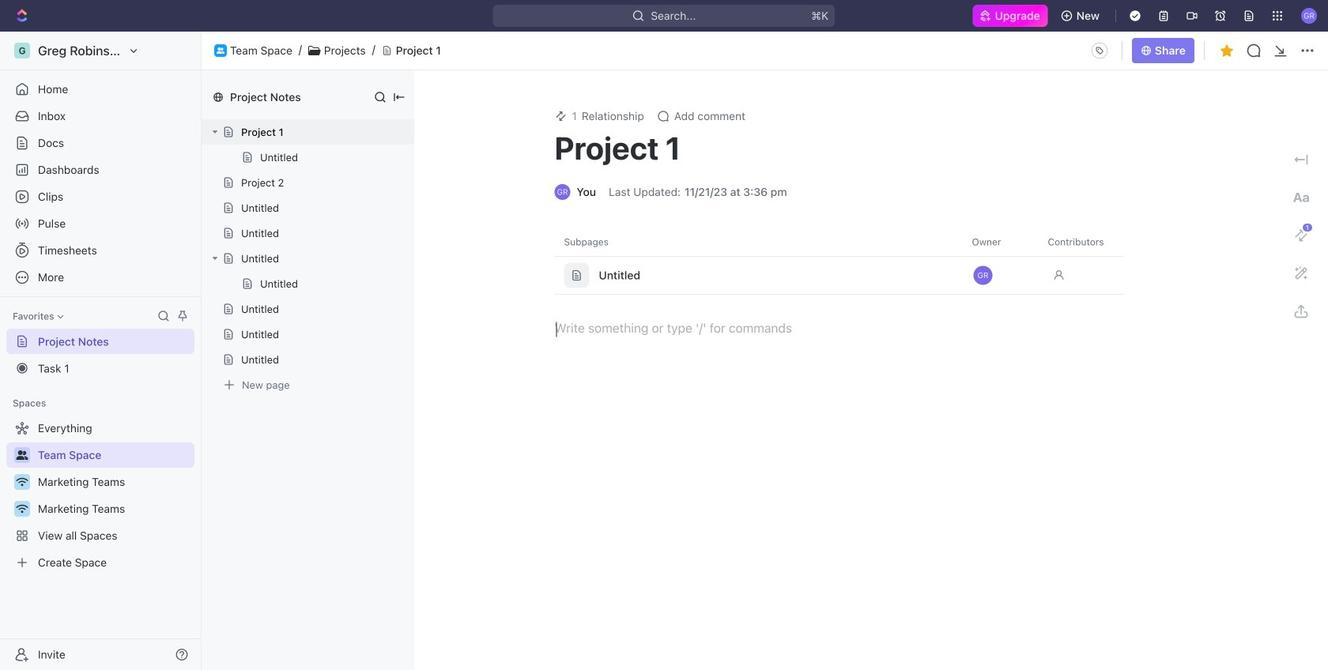 Task type: describe. For each thing, give the bounding box(es) containing it.
0 vertical spatial user group image
[[217, 47, 225, 54]]

dropdown menu image
[[1087, 38, 1112, 63]]

2 wifi image from the top
[[16, 504, 28, 514]]

tree inside sidebar navigation
[[6, 416, 194, 576]]

1 vertical spatial user group image
[[16, 451, 28, 460]]



Task type: vqa. For each thing, say whether or not it's contained in the screenshot.
option group
no



Task type: locate. For each thing, give the bounding box(es) containing it.
1 wifi image from the top
[[16, 478, 28, 487]]

greg robinson's workspace, , element
[[14, 43, 30, 59]]

1 horizontal spatial user group image
[[217, 47, 225, 54]]

sidebar navigation
[[0, 32, 205, 670]]

1 vertical spatial wifi image
[[16, 504, 28, 514]]

0 horizontal spatial user group image
[[16, 451, 28, 460]]

user group image
[[217, 47, 225, 54], [16, 451, 28, 460]]

0 vertical spatial wifi image
[[16, 478, 28, 487]]

wifi image
[[16, 478, 28, 487], [16, 504, 28, 514]]

tree
[[6, 416, 194, 576]]



